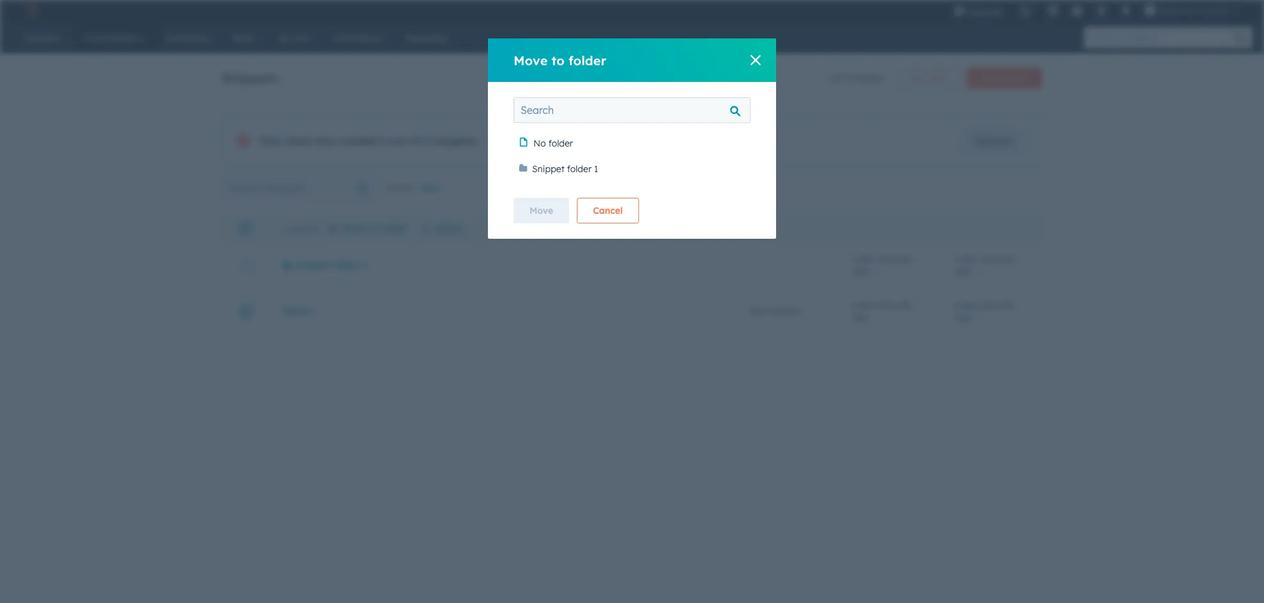 Task type: locate. For each thing, give the bounding box(es) containing it.
1 horizontal spatial of
[[832, 72, 840, 84]]

1 horizontal spatial snippet folder 1 button
[[514, 156, 751, 182]]

0 vertical spatial move to folder
[[514, 52, 606, 68]]

0 vertical spatial move
[[514, 52, 548, 68]]

notifications image
[[1120, 6, 1132, 17]]

move to folder inside dialog
[[514, 52, 606, 68]]

5
[[843, 72, 848, 84], [424, 134, 430, 147]]

tara schultz image
[[1145, 4, 1156, 16]]

1 horizontal spatial search search field
[[514, 97, 751, 123]]

0 vertical spatial 5
[[843, 72, 848, 84]]

hubspot image
[[23, 3, 38, 18]]

any button
[[420, 175, 455, 200]]

search search field up 'no folder' button
[[514, 97, 751, 123]]

0 horizontal spatial move to folder
[[343, 223, 408, 234]]

snippet folder 1 down selected
[[296, 259, 368, 271]]

0 horizontal spatial snippet
[[296, 259, 331, 271]]

marketplaces image
[[1047, 6, 1059, 17]]

snippet folder 1
[[532, 163, 598, 175], [296, 259, 368, 271]]

move button
[[514, 198, 569, 224]]

selected
[[288, 224, 318, 234]]

delete button
[[420, 223, 463, 234]]

1 vertical spatial created
[[338, 134, 377, 147]]

0 vertical spatial upgrade
[[968, 6, 1004, 17]]

1 vertical spatial 5
[[424, 134, 430, 147]]

more
[[521, 135, 543, 146]]

snippets
[[222, 69, 278, 86]]

1 horizontal spatial 5
[[843, 72, 848, 84]]

Search search field
[[514, 97, 751, 123], [222, 175, 378, 200]]

0 horizontal spatial snippet folder 1
[[296, 259, 368, 271]]

settings image
[[1096, 6, 1107, 17]]

created for 5
[[851, 72, 883, 84]]

search search field inside move to folder dialog
[[514, 97, 751, 123]]

hubspot link
[[15, 3, 48, 18]]

1 vertical spatial to
[[369, 223, 378, 234]]

of
[[832, 72, 840, 84], [410, 134, 420, 147]]

created
[[851, 72, 883, 84], [338, 134, 377, 147]]

cancel
[[593, 205, 623, 216]]

0 vertical spatial snippet
[[532, 163, 565, 175]]

1 vertical spatial search search field
[[222, 175, 378, 200]]

menu
[[946, 0, 1249, 25]]

settings link
[[1088, 0, 1115, 20]]

marketplaces button
[[1040, 0, 1067, 20]]

a few seconds ago
[[852, 253, 912, 276], [955, 253, 1015, 276], [852, 299, 912, 322], [955, 299, 1015, 322]]

any
[[421, 182, 438, 193]]

move to folder
[[514, 52, 606, 68], [343, 223, 408, 234]]

created for has
[[338, 134, 377, 147]]

apoptosis
[[1159, 5, 1198, 15]]

created inside snippets banner
[[851, 72, 883, 84]]

help button
[[1067, 0, 1088, 20]]

1 horizontal spatial snippet folder 1
[[532, 163, 598, 175]]

0 vertical spatial of
[[832, 72, 840, 84]]

seconds
[[878, 253, 912, 265], [980, 253, 1015, 265], [878, 299, 912, 311], [980, 299, 1015, 311]]

1 horizontal spatial snippet
[[532, 163, 565, 175]]

create
[[978, 73, 1002, 83]]

0 vertical spatial to
[[552, 52, 565, 68]]

search search field up 1 selected
[[222, 175, 378, 200]]

ago
[[852, 265, 869, 276], [955, 265, 971, 276], [852, 311, 869, 322], [955, 311, 971, 322]]

1 horizontal spatial to
[[552, 52, 565, 68]]

tara schultz
[[750, 305, 800, 317]]

snippet folder 1 down no folder
[[532, 163, 598, 175]]

1
[[825, 72, 829, 84], [380, 134, 386, 147], [594, 163, 598, 175], [283, 224, 286, 234], [363, 259, 368, 271]]

0 horizontal spatial search search field
[[222, 175, 378, 200]]

snippet
[[532, 163, 565, 175], [296, 259, 331, 271]]

snippets banner
[[222, 64, 1042, 88]]

1 horizontal spatial created
[[851, 72, 883, 84]]

0 horizontal spatial of
[[410, 134, 420, 147]]

0 vertical spatial search search field
[[514, 97, 751, 123]]

0 vertical spatial snippet folder 1 button
[[514, 156, 751, 182]]

cancel button
[[577, 198, 639, 224]]

upgrade right upgrade image
[[968, 6, 1004, 17]]

2 vertical spatial move
[[343, 223, 367, 234]]

out
[[389, 134, 407, 147]]

folder
[[569, 52, 606, 68], [928, 73, 949, 83], [549, 138, 573, 149], [567, 163, 592, 175], [381, 223, 408, 234], [333, 259, 360, 271]]

0 horizontal spatial snippet folder 1 button
[[283, 259, 368, 271]]

snippet folder 1 button up cancel button in the top of the page
[[514, 156, 751, 182]]

upgrade down create
[[974, 135, 1013, 147]]

upgrade
[[968, 6, 1004, 17], [974, 135, 1013, 147]]

studios
[[1200, 5, 1230, 15]]

1 inside the 'snippet folder 1' button
[[594, 163, 598, 175]]

few
[[860, 253, 875, 265], [963, 253, 978, 265], [860, 299, 875, 311], [963, 299, 978, 311]]

1 vertical spatial move
[[530, 205, 553, 216]]

snippet folder 1 button down selected
[[283, 259, 368, 271]]

snippet down no folder
[[532, 163, 565, 175]]

0 vertical spatial snippet folder 1
[[532, 163, 598, 175]]

your team has created 1 out of 5 snippets.
[[259, 134, 479, 147]]

move
[[514, 52, 548, 68], [530, 205, 553, 216], [343, 223, 367, 234]]

no folder
[[534, 138, 573, 149]]

created right has
[[338, 134, 377, 147]]

1 vertical spatial upgrade
[[974, 135, 1013, 147]]

snippets.
[[433, 134, 479, 147]]

with
[[583, 135, 601, 146]]

your
[[259, 134, 283, 147]]

move to folder button
[[329, 223, 408, 234]]

0 vertical spatial created
[[851, 72, 883, 84]]

a
[[852, 253, 858, 265], [955, 253, 960, 265], [852, 299, 858, 311], [955, 299, 960, 311]]

created left new
[[851, 72, 883, 84]]

tara
[[750, 305, 768, 317]]

0 horizontal spatial created
[[338, 134, 377, 147]]

to
[[552, 52, 565, 68], [369, 223, 378, 234]]

new
[[909, 73, 925, 83]]

snippet down selected
[[296, 259, 331, 271]]

snippet folder 1 inside move to folder dialog
[[532, 163, 598, 175]]

snippet folder 1 button
[[514, 156, 751, 182], [283, 259, 368, 271]]

search search field for any popup button
[[222, 175, 378, 200]]

5 inside snippets banner
[[843, 72, 848, 84]]

return
[[283, 305, 313, 317]]

upgrade image
[[954, 6, 965, 17]]

1 horizontal spatial move to folder
[[514, 52, 606, 68]]



Task type: describe. For each thing, give the bounding box(es) containing it.
search image
[[1235, 32, 1246, 44]]

unlock
[[490, 135, 518, 146]]

1 vertical spatial snippet folder 1
[[296, 259, 368, 271]]

search button
[[1228, 27, 1253, 49]]

owner:
[[386, 182, 415, 193]]

move inside button
[[530, 205, 553, 216]]

0 horizontal spatial 5
[[424, 134, 430, 147]]

calling icon button
[[1015, 1, 1036, 20]]

apoptosis studios
[[1159, 5, 1230, 15]]

close image
[[751, 55, 761, 65]]

notifications button
[[1115, 0, 1137, 20]]

upgrade link
[[958, 128, 1029, 154]]

no folder button
[[514, 131, 751, 156]]

delete
[[435, 223, 463, 234]]

Search HubSpot search field
[[1084, 27, 1241, 49]]

apoptosis studios button
[[1137, 0, 1249, 20]]

move to folder dialog
[[488, 38, 776, 239]]

new folder
[[909, 73, 949, 83]]

1 of 5 created
[[825, 72, 883, 84]]

no
[[534, 138, 546, 149]]

new folder button
[[898, 68, 959, 88]]

1 vertical spatial snippet
[[296, 259, 331, 271]]

search search field for rightmost the 'snippet folder 1' button
[[514, 97, 751, 123]]

of inside snippets banner
[[832, 72, 840, 84]]

1 vertical spatial snippet folder 1 button
[[283, 259, 368, 271]]

team
[[286, 134, 313, 147]]

1 selected
[[283, 224, 318, 234]]

1 vertical spatial of
[[410, 134, 420, 147]]

0 horizontal spatial to
[[369, 223, 378, 234]]

snippets
[[545, 135, 581, 146]]

schultz
[[770, 305, 800, 317]]

create snippet button
[[967, 68, 1042, 88]]

1 inside snippets banner
[[825, 72, 829, 84]]

has
[[316, 134, 334, 147]]

folder inside snippets banner
[[928, 73, 949, 83]]

return link
[[283, 305, 313, 317]]

snippet inside button
[[532, 163, 565, 175]]

unlock more snippets with
[[490, 135, 601, 146]]

1 vertical spatial move to folder
[[343, 223, 408, 234]]

menu containing apoptosis studios
[[946, 0, 1249, 25]]

to inside dialog
[[552, 52, 565, 68]]

snippet
[[1004, 73, 1031, 83]]

create snippet
[[978, 73, 1031, 83]]

calling icon image
[[1020, 6, 1031, 18]]

help image
[[1072, 6, 1083, 17]]



Task type: vqa. For each thing, say whether or not it's contained in the screenshot.
form?
no



